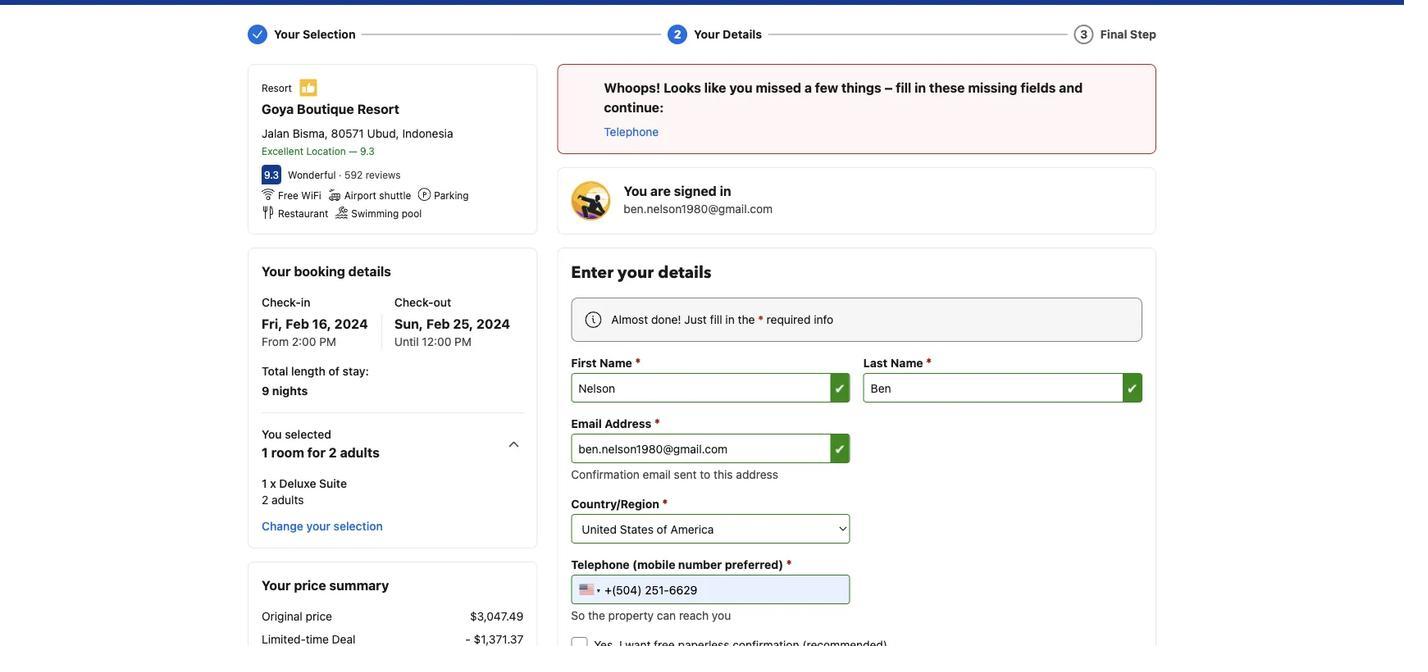 Task type: describe. For each thing, give the bounding box(es) containing it.
nights
[[272, 384, 308, 398]]

signed
[[674, 183, 717, 199]]

0 horizontal spatial fill
[[710, 313, 722, 326]]

fri,
[[262, 316, 283, 332]]

your selection
[[274, 27, 356, 41]]

shuttle
[[379, 189, 411, 201]]

whoops!
[[604, 80, 661, 96]]

few
[[815, 80, 838, 96]]

your for change
[[306, 520, 331, 533]]

592
[[344, 169, 363, 181]]

room
[[271, 445, 304, 461]]

ubud,
[[367, 127, 399, 140]]

1 inside you selected 1 room for  2 adults
[[262, 445, 268, 461]]

original price
[[262, 610, 332, 623]]

wifi
[[301, 189, 321, 201]]

length
[[291, 365, 326, 378]]

boutique
[[297, 101, 354, 117]]

can
[[657, 609, 676, 623]]

last name *
[[863, 356, 932, 370]]

are
[[650, 183, 671, 199]]

reviews
[[366, 169, 401, 181]]

last
[[863, 356, 888, 370]]

final
[[1101, 27, 1127, 41]]

Double-check for typos text field
[[571, 434, 850, 463]]

2024 for fri, feb 16, 2024
[[334, 316, 368, 332]]

confirmation email sent to this address
[[571, 468, 778, 482]]

details for enter your details
[[658, 262, 712, 284]]

free wifi
[[278, 189, 321, 201]]

email address *
[[571, 416, 660, 431]]

things
[[842, 80, 882, 96]]

country/region *
[[571, 497, 668, 511]]

preferred)
[[725, 558, 783, 572]]

of
[[329, 365, 340, 378]]

missed
[[756, 80, 801, 96]]

sent
[[674, 468, 697, 482]]

until
[[394, 335, 419, 349]]

jalan
[[262, 127, 290, 140]]

restaurant
[[278, 208, 328, 219]]

—
[[349, 145, 357, 157]]

$3,047.49
[[470, 610, 524, 623]]

deluxe
[[279, 477, 316, 491]]

selection
[[334, 520, 383, 533]]

swimming
[[351, 208, 399, 219]]

you for you are signed in
[[624, 183, 647, 199]]

your for your selection
[[274, 27, 300, 41]]

check-in fri, feb 16, 2024 from 2:00 pm
[[262, 296, 368, 349]]

0 vertical spatial resort
[[262, 82, 292, 94]]

number
[[678, 558, 722, 572]]

country/region
[[571, 498, 659, 511]]

telephone for telephone
[[604, 125, 659, 139]]

total
[[262, 365, 288, 378]]

telephone for telephone (mobile number preferred) *
[[571, 558, 630, 572]]

confirmation
[[571, 468, 640, 482]]

change your selection
[[262, 520, 383, 533]]

check- for fri,
[[262, 296, 301, 309]]

price for your
[[294, 578, 326, 593]]

to
[[700, 468, 711, 482]]

80571
[[331, 127, 364, 140]]

reach
[[679, 609, 709, 623]]

from
[[262, 335, 289, 349]]

1 vertical spatial resort
[[357, 101, 399, 117]]

in inside you are signed in ben.nelson1980@gmail.com
[[720, 183, 731, 199]]

in right just
[[725, 313, 735, 326]]

pool
[[402, 208, 422, 219]]

0 horizontal spatial the
[[588, 609, 605, 623]]

email
[[643, 468, 671, 482]]

step
[[1130, 27, 1157, 41]]

1 x deluxe suite 2 adults
[[262, 477, 347, 507]]

continue:
[[604, 100, 664, 115]]

* down email
[[662, 497, 668, 511]]

so
[[571, 609, 585, 623]]

change your selection link
[[255, 512, 389, 541]]

your for your price summary
[[262, 578, 291, 593]]

out
[[434, 296, 451, 309]]

swimming pool
[[351, 208, 422, 219]]

1 inside 1 x deluxe suite 2 adults
[[262, 477, 267, 491]]

rated wonderful element
[[288, 169, 336, 181]]

original
[[262, 610, 303, 623]]

info
[[814, 313, 834, 326]]

in inside the whoops! looks like you missed a few things – fill in these missing fields and continue:
[[915, 80, 926, 96]]

a
[[805, 80, 812, 96]]

looks
[[664, 80, 701, 96]]

indonesia
[[402, 127, 453, 140]]

suite
[[319, 477, 347, 491]]

enter
[[571, 262, 614, 284]]

* right "address"
[[654, 416, 660, 431]]

summary
[[329, 578, 389, 593]]

feb for 25,
[[426, 316, 450, 332]]

2 horizontal spatial 2
[[674, 27, 681, 41]]

required
[[767, 313, 811, 326]]

your for your details
[[694, 27, 720, 41]]

airport shuttle
[[344, 189, 411, 201]]

total length of stay: 9 nights
[[262, 365, 369, 398]]

2 inside 1 x deluxe suite 2 adults
[[262, 493, 268, 507]]

25,
[[453, 316, 473, 332]]

price for original
[[306, 610, 332, 623]]

free
[[278, 189, 299, 201]]

* right preferred)
[[786, 557, 792, 572]]

fill inside the whoops! looks like you missed a few things – fill in these missing fields and continue:
[[896, 80, 912, 96]]

2024 for sun, feb 25, 2024
[[477, 316, 510, 332]]

done!
[[651, 313, 681, 326]]



Task type: locate. For each thing, give the bounding box(es) containing it.
goya
[[262, 101, 294, 117]]

1 2024 from the left
[[334, 316, 368, 332]]

2 feb from the left
[[426, 316, 450, 332]]

scored 9.3 element
[[262, 165, 281, 185]]

address
[[605, 417, 652, 431]]

3
[[1080, 27, 1088, 41]]

0 vertical spatial the
[[738, 313, 755, 326]]

1 vertical spatial the
[[588, 609, 605, 623]]

1 horizontal spatial resort
[[357, 101, 399, 117]]

final step
[[1101, 27, 1157, 41]]

1 left room
[[262, 445, 268, 461]]

telephone (mobile number preferred) *
[[571, 557, 792, 572]]

stay:
[[343, 365, 369, 378]]

name inside last name *
[[891, 356, 923, 370]]

1 horizontal spatial fill
[[896, 80, 912, 96]]

9.3 inside jalan bisma, 80571 ubud, indonesia excellent location — 9.3
[[360, 145, 375, 157]]

booking
[[294, 264, 345, 279]]

1 vertical spatial 1
[[262, 477, 267, 491]]

the
[[738, 313, 755, 326], [588, 609, 605, 623]]

9
[[262, 384, 269, 398]]

for
[[307, 445, 326, 461]]

your left details
[[694, 27, 720, 41]]

details
[[658, 262, 712, 284], [348, 264, 391, 279]]

missing
[[968, 80, 1018, 96]]

9.3 down excellent
[[264, 169, 279, 180]]

in left these
[[915, 80, 926, 96]]

0 vertical spatial telephone
[[604, 125, 659, 139]]

your booking details
[[262, 264, 391, 279]]

0 vertical spatial fill
[[896, 80, 912, 96]]

adults down deluxe
[[272, 493, 304, 507]]

1 horizontal spatial 9.3
[[360, 145, 375, 157]]

first
[[571, 356, 597, 370]]

fill right –
[[896, 80, 912, 96]]

feb for 16,
[[286, 316, 309, 332]]

2024 inside check-in fri, feb 16, 2024 from 2:00 pm
[[334, 316, 368, 332]]

your details
[[694, 27, 762, 41]]

your for your booking details
[[262, 264, 291, 279]]

telephone inside telephone (mobile number preferred) *
[[571, 558, 630, 572]]

jalan bisma, 80571 ubud, indonesia excellent location — 9.3
[[262, 127, 453, 157]]

0 horizontal spatial 2
[[262, 493, 268, 507]]

1 horizontal spatial the
[[738, 313, 755, 326]]

1 horizontal spatial 2024
[[477, 316, 510, 332]]

location
[[306, 145, 346, 157]]

2024
[[334, 316, 368, 332], [477, 316, 510, 332]]

your price summary
[[262, 578, 389, 593]]

fields
[[1021, 80, 1056, 96]]

you for you selected
[[262, 428, 282, 441]]

0 vertical spatial your
[[618, 262, 654, 284]]

1 name from the left
[[600, 356, 632, 370]]

your left booking
[[262, 264, 291, 279]]

0 horizontal spatial check-
[[262, 296, 301, 309]]

like
[[704, 80, 726, 96]]

* left required
[[758, 313, 764, 326]]

your right change
[[306, 520, 331, 533]]

1 vertical spatial adults
[[272, 493, 304, 507]]

you right "reach" in the bottom of the page
[[712, 609, 731, 623]]

0 horizontal spatial adults
[[272, 493, 304, 507]]

you inside the whoops! looks like you missed a few things – fill in these missing fields and continue:
[[729, 80, 753, 96]]

adults inside you selected 1 room for  2 adults
[[340, 445, 380, 461]]

1 vertical spatial you
[[262, 428, 282, 441]]

2024 right '16,'
[[334, 316, 368, 332]]

first name *
[[571, 356, 641, 370]]

fill right just
[[710, 313, 722, 326]]

details
[[723, 27, 762, 41]]

1 horizontal spatial you
[[624, 183, 647, 199]]

1 check- from the left
[[262, 296, 301, 309]]

details up just
[[658, 262, 712, 284]]

0 vertical spatial 2
[[674, 27, 681, 41]]

you
[[624, 183, 647, 199], [262, 428, 282, 441]]

2 up change
[[262, 493, 268, 507]]

check- inside check-in fri, feb 16, 2024 from 2:00 pm
[[262, 296, 301, 309]]

you inside you are signed in ben.nelson1980@gmail.com
[[624, 183, 647, 199]]

0 horizontal spatial name
[[600, 356, 632, 370]]

name for last name *
[[891, 356, 923, 370]]

you right like
[[729, 80, 753, 96]]

1 left x
[[262, 477, 267, 491]]

1 horizontal spatial your
[[618, 262, 654, 284]]

* down almost
[[635, 356, 641, 370]]

1 vertical spatial 9.3
[[264, 169, 279, 180]]

telephone link
[[604, 124, 659, 140]]

check- for sun,
[[394, 296, 434, 309]]

0 horizontal spatial feb
[[286, 316, 309, 332]]

name for first name *
[[600, 356, 632, 370]]

2 right for
[[329, 445, 337, 461]]

1 vertical spatial telephone
[[571, 558, 630, 572]]

1 1 from the top
[[262, 445, 268, 461]]

0 vertical spatial you
[[624, 183, 647, 199]]

2024 inside check-out sun, feb 25, 2024 until 12:00 pm
[[477, 316, 510, 332]]

* right last
[[926, 356, 932, 370]]

the left required
[[738, 313, 755, 326]]

telephone down continue:
[[604, 125, 659, 139]]

price up original price
[[294, 578, 326, 593]]

price down your price summary
[[306, 610, 332, 623]]

check-out sun, feb 25, 2024 until 12:00 pm
[[394, 296, 510, 349]]

feb up 12:00 pm
[[426, 316, 450, 332]]

you up room
[[262, 428, 282, 441]]

email
[[571, 417, 602, 431]]

12:00 pm
[[422, 335, 472, 349]]

name right last
[[891, 356, 923, 370]]

0 horizontal spatial resort
[[262, 82, 292, 94]]

check- up sun,
[[394, 296, 434, 309]]

name inside the first name *
[[600, 356, 632, 370]]

None text field
[[571, 373, 850, 403], [863, 373, 1143, 403], [571, 373, 850, 403], [863, 373, 1143, 403]]

your
[[618, 262, 654, 284], [306, 520, 331, 533]]

excellent
[[262, 145, 304, 157]]

in down booking
[[301, 296, 311, 309]]

resort up goya
[[262, 82, 292, 94]]

0 vertical spatial price
[[294, 578, 326, 593]]

0 horizontal spatial your
[[306, 520, 331, 533]]

1 horizontal spatial feb
[[426, 316, 450, 332]]

1 horizontal spatial check-
[[394, 296, 434, 309]]

and
[[1059, 80, 1083, 96]]

so the property can reach you
[[571, 609, 731, 623]]

just
[[684, 313, 707, 326]]

in right the 'signed' at the top of the page
[[720, 183, 731, 199]]

9.3 right —
[[360, 145, 375, 157]]

0 vertical spatial 9.3
[[360, 145, 375, 157]]

·
[[339, 169, 342, 181]]

details for your booking details
[[348, 264, 391, 279]]

name
[[600, 356, 632, 370], [891, 356, 923, 370]]

whoops! looks like you missed a few things – fill in these missing fields and continue:
[[604, 80, 1083, 115]]

2:00 pm
[[292, 335, 336, 349]]

adults up suite
[[340, 445, 380, 461]]

address
[[736, 468, 778, 482]]

1 horizontal spatial adults
[[340, 445, 380, 461]]

in
[[915, 80, 926, 96], [720, 183, 731, 199], [301, 296, 311, 309], [725, 313, 735, 326]]

the right so
[[588, 609, 605, 623]]

1 feb from the left
[[286, 316, 309, 332]]

selected
[[285, 428, 331, 441]]

adults
[[340, 445, 380, 461], [272, 493, 304, 507]]

0 horizontal spatial details
[[348, 264, 391, 279]]

(mobile
[[633, 558, 675, 572]]

*
[[758, 313, 764, 326], [635, 356, 641, 370], [926, 356, 932, 370], [654, 416, 660, 431], [662, 497, 668, 511], [786, 557, 792, 572]]

1 vertical spatial price
[[306, 610, 332, 623]]

0 vertical spatial adults
[[340, 445, 380, 461]]

check- inside check-out sun, feb 25, 2024 until 12:00 pm
[[394, 296, 434, 309]]

in inside check-in fri, feb 16, 2024 from 2:00 pm
[[301, 296, 311, 309]]

2024 right 25, on the left of page
[[477, 316, 510, 332]]

2 inside you selected 1 room for  2 adults
[[329, 445, 337, 461]]

your for enter
[[618, 262, 654, 284]]

telephone
[[604, 125, 659, 139], [571, 558, 630, 572]]

telephone left (mobile
[[571, 558, 630, 572]]

0 horizontal spatial 2024
[[334, 316, 368, 332]]

feb inside check-in fri, feb 16, 2024 from 2:00 pm
[[286, 316, 309, 332]]

2 name from the left
[[891, 356, 923, 370]]

bisma,
[[293, 127, 328, 140]]

sun,
[[394, 316, 423, 332]]

2 check- from the left
[[394, 296, 434, 309]]

2 vertical spatial 2
[[262, 493, 268, 507]]

your left 'selection'
[[274, 27, 300, 41]]

2 left your details at the top
[[674, 27, 681, 41]]

you left are
[[624, 183, 647, 199]]

x
[[270, 477, 276, 491]]

airport
[[344, 189, 376, 201]]

you selected 1 room for  2 adults
[[262, 428, 380, 461]]

–
[[885, 80, 893, 96]]

your
[[274, 27, 300, 41], [694, 27, 720, 41], [262, 264, 291, 279], [262, 578, 291, 593]]

these
[[929, 80, 965, 96]]

0 vertical spatial you
[[729, 80, 753, 96]]

check-
[[262, 296, 301, 309], [394, 296, 434, 309]]

16,
[[312, 316, 331, 332]]

1 horizontal spatial 2
[[329, 445, 337, 461]]

+1 text field
[[571, 575, 850, 605]]

0 horizontal spatial you
[[262, 428, 282, 441]]

0 horizontal spatial 9.3
[[264, 169, 279, 180]]

2 2024 from the left
[[477, 316, 510, 332]]

wonderful
[[288, 169, 336, 181]]

details right booking
[[348, 264, 391, 279]]

1 horizontal spatial details
[[658, 262, 712, 284]]

name right first
[[600, 356, 632, 370]]

you
[[729, 80, 753, 96], [712, 609, 731, 623]]

feb left '16,'
[[286, 316, 309, 332]]

resort up ubud,
[[357, 101, 399, 117]]

feb inside check-out sun, feb 25, 2024 until 12:00 pm
[[426, 316, 450, 332]]

you are signed in ben.nelson1980@gmail.com
[[624, 183, 773, 216]]

1 vertical spatial you
[[712, 609, 731, 623]]

your right enter
[[618, 262, 654, 284]]

you inside you selected 1 room for  2 adults
[[262, 428, 282, 441]]

price
[[294, 578, 326, 593], [306, 610, 332, 623]]

1 vertical spatial your
[[306, 520, 331, 533]]

2 1 from the top
[[262, 477, 267, 491]]

adults inside 1 x deluxe suite 2 adults
[[272, 493, 304, 507]]

9.3
[[360, 145, 375, 157], [264, 169, 279, 180]]

your up the original
[[262, 578, 291, 593]]

property
[[608, 609, 654, 623]]

1 vertical spatial fill
[[710, 313, 722, 326]]

enter your details
[[571, 262, 712, 284]]

check- up fri,
[[262, 296, 301, 309]]

1 vertical spatial 2
[[329, 445, 337, 461]]

1 horizontal spatial name
[[891, 356, 923, 370]]

0 vertical spatial 1
[[262, 445, 268, 461]]

feb
[[286, 316, 309, 332], [426, 316, 450, 332]]



Task type: vqa. For each thing, say whether or not it's contained in the screenshot.
List
no



